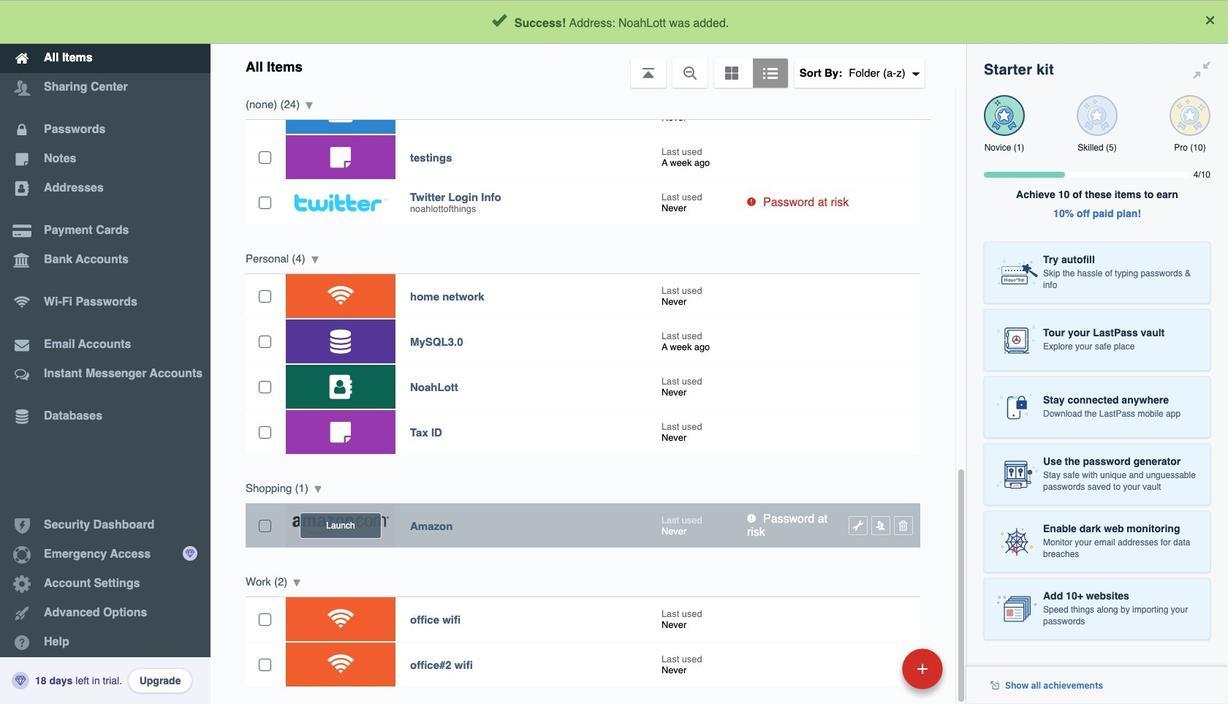 Task type: describe. For each thing, give the bounding box(es) containing it.
main navigation navigation
[[0, 0, 211, 704]]

Search search field
[[352, 6, 936, 38]]

vault options navigation
[[211, 44, 966, 88]]



Task type: vqa. For each thing, say whether or not it's contained in the screenshot.
LastPass IMAGE
no



Task type: locate. For each thing, give the bounding box(es) containing it.
alert
[[0, 0, 1228, 44]]

search my vault text field
[[352, 6, 936, 38]]

new item element
[[802, 648, 948, 689]]

new item navigation
[[802, 644, 952, 704]]



